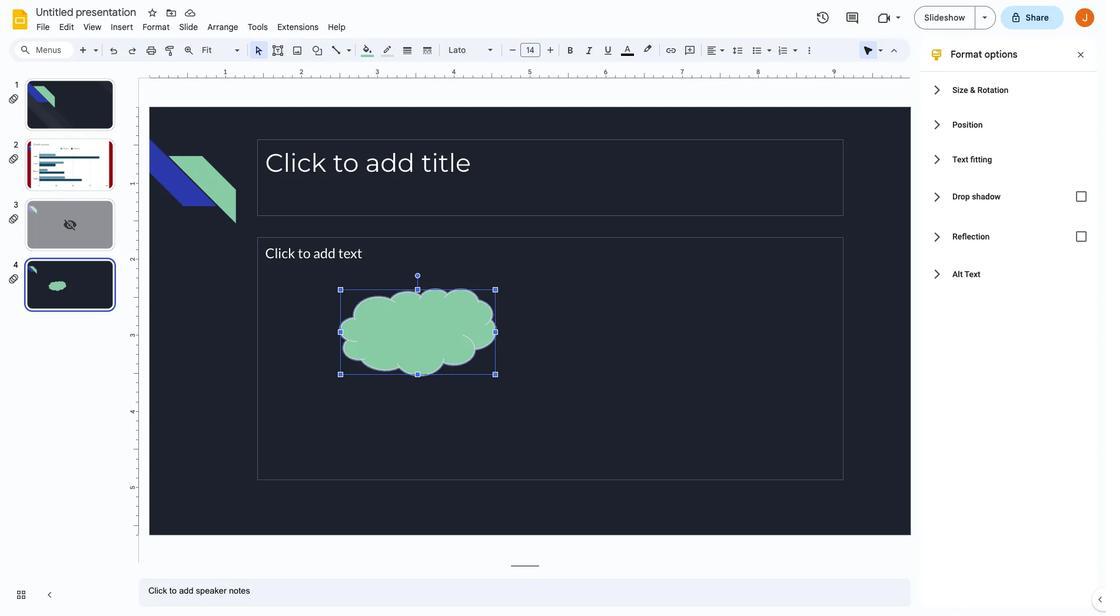 Task type: locate. For each thing, give the bounding box(es) containing it.
navigation
[[0, 67, 130, 616]]

live pointer settings image
[[875, 42, 883, 47]]

size & rotation tab
[[920, 72, 1097, 107]]

file
[[36, 22, 50, 32]]

select line image
[[344, 42, 351, 47]]

menu bar containing file
[[32, 15, 350, 35]]

Menus field
[[15, 42, 74, 58]]

tools
[[248, 22, 268, 32]]

edit
[[59, 22, 74, 32]]

fitting
[[970, 155, 992, 164]]

format inside format menu item
[[143, 22, 170, 32]]

edit menu item
[[55, 20, 79, 34]]

insert menu item
[[106, 20, 138, 34]]

Toggle shadow checkbox
[[1070, 185, 1093, 208]]

text right alt
[[965, 269, 981, 279]]

navigation inside format options application
[[0, 67, 130, 616]]

insert
[[111, 22, 133, 32]]

view menu item
[[79, 20, 106, 34]]

reflection tab
[[920, 217, 1097, 257]]

format
[[143, 22, 170, 32], [951, 49, 982, 61]]

arrange menu item
[[203, 20, 243, 34]]

text left fitting
[[952, 155, 968, 164]]

slideshow
[[924, 12, 965, 23]]

format for format
[[143, 22, 170, 32]]

format down the star option
[[143, 22, 170, 32]]

share button
[[1000, 6, 1064, 29]]

extensions
[[277, 22, 319, 32]]

drop
[[952, 192, 970, 201]]

slide menu item
[[174, 20, 203, 34]]

alt
[[952, 269, 963, 279]]

slide
[[179, 22, 198, 32]]

Toggle reflection checkbox
[[1070, 225, 1093, 248]]

menu bar
[[32, 15, 350, 35]]

drop shadow
[[952, 192, 1001, 201]]

tools menu item
[[243, 20, 273, 34]]

view
[[84, 22, 101, 32]]

file menu item
[[32, 20, 55, 34]]

0 vertical spatial format
[[143, 22, 170, 32]]

0 horizontal spatial format
[[143, 22, 170, 32]]

help
[[328, 22, 346, 32]]

format left options
[[951, 49, 982, 61]]

text color image
[[621, 42, 634, 56]]

toggle shadow image
[[1070, 185, 1093, 208]]

Star checkbox
[[144, 5, 161, 21]]

extensions menu item
[[273, 20, 323, 34]]

1 vertical spatial format
[[951, 49, 982, 61]]

text
[[952, 155, 968, 164], [965, 269, 981, 279]]

insert image image
[[291, 42, 304, 58]]

format inside "format options" section
[[951, 49, 982, 61]]

format for format options
[[951, 49, 982, 61]]

Rename text field
[[32, 5, 143, 19]]

1 horizontal spatial format
[[951, 49, 982, 61]]



Task type: describe. For each thing, give the bounding box(es) containing it.
mode and view toolbar
[[859, 38, 904, 62]]

reflection
[[952, 232, 990, 241]]

lato
[[449, 45, 466, 55]]

1 vertical spatial text
[[965, 269, 981, 279]]

border color: dark 2 light gray 1 image
[[381, 42, 394, 57]]

arrange
[[207, 22, 238, 32]]

alt text
[[952, 269, 981, 279]]

fill color: light 2 #82c7a5, close to light cyan 1 image
[[361, 42, 374, 57]]

&
[[970, 85, 975, 94]]

text fitting
[[952, 155, 992, 164]]

Font size field
[[520, 43, 545, 60]]

0 vertical spatial text
[[952, 155, 968, 164]]

drop shadow tab
[[920, 177, 1097, 217]]

border dash option
[[421, 42, 434, 58]]

size & rotation
[[952, 85, 1009, 94]]

format options application
[[0, 0, 1106, 616]]

format menu item
[[138, 20, 174, 34]]

border weight option
[[401, 42, 414, 58]]

menu bar banner
[[0, 0, 1106, 616]]

new slide with layout image
[[91, 42, 98, 47]]

format options
[[951, 49, 1018, 61]]

rotation
[[977, 85, 1009, 94]]

help menu item
[[323, 20, 350, 34]]

shape image
[[311, 42, 324, 58]]

format options section
[[920, 38, 1097, 607]]

position
[[952, 120, 983, 129]]

size
[[952, 85, 968, 94]]

Font size text field
[[521, 43, 540, 57]]

font list. lato selected. option
[[449, 42, 481, 58]]

share
[[1026, 12, 1049, 23]]

main toolbar
[[42, 0, 818, 556]]

menu bar inside menu bar banner
[[32, 15, 350, 35]]

line & paragraph spacing image
[[731, 42, 744, 58]]

Zoom text field
[[200, 42, 233, 58]]

highlight color image
[[641, 42, 654, 56]]

slideshow button
[[914, 6, 975, 29]]

Zoom field
[[198, 42, 245, 59]]

presentation options image
[[982, 16, 987, 19]]

options
[[985, 49, 1018, 61]]

position tab
[[920, 107, 1097, 142]]

alt text tab
[[920, 257, 1097, 291]]

toggle reflection image
[[1070, 225, 1093, 248]]

text fitting tab
[[920, 142, 1097, 177]]

shadow
[[972, 192, 1001, 201]]



Task type: vqa. For each thing, say whether or not it's contained in the screenshot.
Title
no



